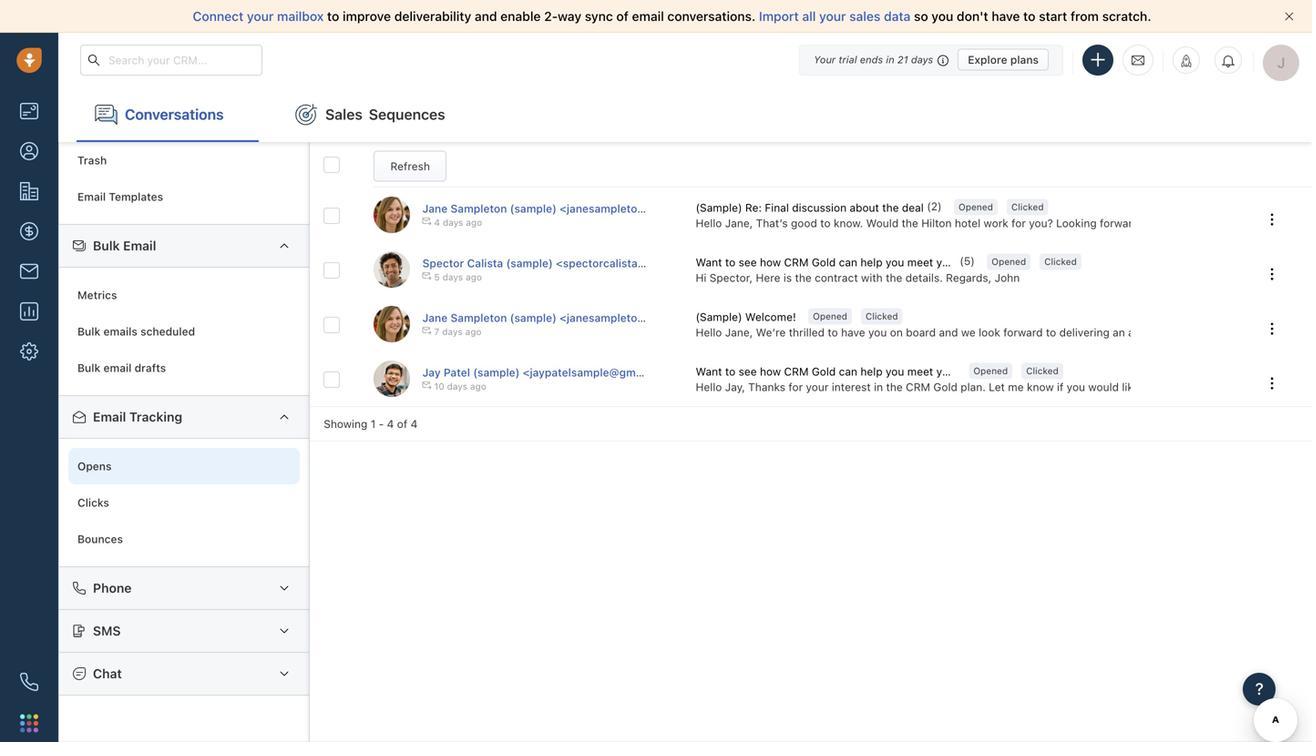 Task type: locate. For each thing, give the bounding box(es) containing it.
0 vertical spatial have
[[992, 9, 1020, 24]]

1 horizontal spatial john
[[1224, 217, 1249, 230]]

2 (sample) from the top
[[696, 311, 742, 324]]

1 see from the top
[[739, 256, 757, 269]]

1 vertical spatial sampleton
[[451, 312, 507, 324]]

1 want to see how crm gold can help you meet your sales goals? link from the top
[[696, 255, 1025, 270]]

1 vertical spatial how
[[760, 365, 781, 378]]

emails
[[103, 325, 137, 338]]

jane for (sample) re: final discussion about the deal
[[423, 202, 448, 215]]

how for jay patel (sample) <jaypatelsample@gmail.com>
[[760, 365, 781, 378]]

(sample) up jay patel (sample) <jaypatelsample@gmail.com>
[[510, 312, 557, 324]]

1 vertical spatial outgoing image
[[423, 381, 432, 390]]

calista
[[467, 257, 503, 270]]

clicked down looking
[[1045, 257, 1077, 267]]

tracking
[[129, 410, 182, 425]]

(2)
[[927, 200, 942, 213]]

0 horizontal spatial in
[[874, 381, 883, 394]]

that's
[[756, 217, 788, 230]]

patel
[[444, 366, 470, 379]]

0 vertical spatial want to see how crm gold can help you meet your sales goals? button
[[696, 255, 1025, 270]]

(sample)
[[510, 202, 557, 215], [506, 257, 553, 270], [510, 312, 557, 324], [473, 366, 520, 379]]

1 horizontal spatial of
[[617, 9, 629, 24]]

email
[[632, 9, 664, 24], [103, 362, 132, 375]]

0 vertical spatial see
[[739, 256, 757, 269]]

sales for <spectorcalista@gmail.com>
[[963, 256, 989, 269]]

0 vertical spatial <janesampleton@gmail.com>
[[560, 202, 716, 215]]

days for 10 days ago
[[447, 381, 468, 392]]

sales up regards,
[[963, 256, 989, 269]]

0 vertical spatial (sample)
[[696, 201, 742, 214]]

0 vertical spatial outgoing image
[[423, 217, 432, 226]]

ago up calista
[[466, 217, 482, 228]]

the left product
[[1198, 381, 1214, 394]]

meet
[[908, 256, 934, 269], [908, 365, 934, 378]]

1 vertical spatial help
[[861, 365, 883, 378]]

0 vertical spatial sampleton
[[451, 202, 507, 215]]

phone image
[[20, 674, 38, 692]]

(sample) inside (sample) re: final discussion about the deal (2)
[[696, 201, 742, 214]]

jane, for we're
[[725, 326, 753, 339]]

ago for 4 days ago
[[466, 217, 482, 228]]

point
[[1278, 326, 1304, 339]]

jay patel (sample) <jaypatelsample@gmail.com> link
[[423, 366, 681, 379]]

clicked
[[1012, 202, 1044, 213], [1045, 257, 1077, 267], [866, 311, 898, 322], [1027, 366, 1059, 377]]

2 jane, from the top
[[725, 326, 753, 339]]

5
[[434, 272, 440, 283]]

0 vertical spatial email
[[77, 190, 106, 203]]

spector
[[423, 257, 464, 270]]

jane sampleton (sample) <janesampleton@gmail.com> down spector calista (sample) <spectorcalista@gmail.com> at top
[[423, 312, 716, 324]]

have right don't
[[992, 9, 1020, 24]]

any
[[1257, 326, 1275, 339]]

ends
[[860, 54, 883, 66]]

see up spector,
[[739, 256, 757, 269]]

1 vertical spatial jane
[[423, 312, 448, 324]]

(sample) left re:
[[696, 201, 742, 214]]

days up spector
[[443, 217, 463, 228]]

forward
[[1100, 217, 1140, 230], [1004, 326, 1043, 339]]

sampleton up 4 days ago
[[451, 202, 507, 215]]

2 vertical spatial hello
[[696, 381, 722, 394]]

1 sampleton from the top
[[451, 202, 507, 215]]

0 vertical spatial for
[[1012, 217, 1026, 230]]

<janesampleton@gmail.com> down "<spectorcalista@gmail.com>"
[[560, 312, 716, 324]]

0 vertical spatial gold
[[812, 256, 836, 269]]

jane for (sample) welcome!
[[423, 312, 448, 324]]

0 vertical spatial jane,
[[725, 217, 753, 230]]

2 vertical spatial help
[[1274, 381, 1296, 394]]

jane up 4 days ago
[[423, 202, 448, 215]]

ago down calista
[[466, 272, 482, 283]]

1 jane from the top
[[423, 202, 448, 215]]

1 meet from the top
[[908, 256, 934, 269]]

2 outgoing image from the top
[[423, 381, 432, 390]]

2 hello from the top
[[696, 326, 722, 339]]

1 can from the top
[[839, 256, 858, 269]]

0 vertical spatial can
[[839, 256, 858, 269]]

gold up contract
[[812, 256, 836, 269]]

want to see how crm gold can help you meet your sales goals? link up hi spector, here is the contract with the details. regards, john
[[696, 255, 1025, 270]]

jane sampleton (sample) <janesampleton@gmail.com> link up spector calista (sample) <spectorcalista@gmail.com> at top
[[423, 202, 716, 215]]

opened up the thrilled
[[813, 311, 848, 322]]

jay patel (sample) <jaypatelsample@gmail.com>
[[423, 366, 681, 379]]

2 outgoing image from the top
[[423, 326, 432, 335]]

1 horizontal spatial and
[[939, 326, 958, 339]]

0 vertical spatial jane sampleton (sample) <janesampleton@gmail.com>
[[423, 202, 716, 215]]

john right regards,
[[995, 272, 1020, 285]]

days right 5
[[443, 272, 463, 283]]

crm up thanks
[[784, 365, 809, 378]]

scheduled
[[140, 325, 195, 338]]

1 vertical spatial see
[[739, 365, 757, 378]]

bulk for bulk email drafts
[[77, 362, 100, 375]]

gold left plan.
[[934, 381, 958, 394]]

days right 21
[[911, 54, 934, 66]]

1 horizontal spatial email
[[632, 9, 664, 24]]

days down patel
[[447, 381, 468, 392]]

clicks
[[77, 497, 109, 509]]

1 hello from the top
[[696, 217, 722, 230]]

2 want to see how crm gold can help you meet your sales goals? from the top
[[696, 365, 1025, 378]]

for right thanks
[[789, 381, 803, 394]]

1 vertical spatial want
[[696, 365, 722, 378]]

(sample) right calista
[[506, 257, 553, 270]]

4
[[434, 217, 440, 228], [387, 418, 394, 431], [411, 418, 418, 431]]

outgoing image
[[423, 272, 432, 281], [423, 326, 432, 335]]

templates
[[109, 190, 163, 203]]

would
[[1089, 381, 1119, 394]]

0 vertical spatial bulk
[[93, 238, 120, 253]]

and left we
[[939, 326, 958, 339]]

at
[[1243, 326, 1254, 339]]

jane
[[423, 202, 448, 215], [423, 312, 448, 324]]

0 vertical spatial crm
[[784, 256, 809, 269]]

2 want to see how crm gold can help you meet your sales goals? link from the top
[[696, 364, 1025, 380]]

outgoing image for spector calista (sample) <spectorcalista@gmail.com>
[[423, 272, 432, 281]]

0 horizontal spatial email
[[103, 362, 132, 375]]

explore plans link
[[958, 49, 1049, 71]]

(sample) welcome! link
[[696, 309, 799, 325]]

the inside (sample) re: final discussion about the deal (2)
[[883, 201, 899, 214]]

is
[[784, 272, 792, 285]]

2 vertical spatial crm
[[906, 381, 931, 394]]

1 vertical spatial hello
[[696, 326, 722, 339]]

how up thanks
[[760, 365, 781, 378]]

connect your mailbox link
[[193, 9, 327, 24]]

1 horizontal spatial have
[[992, 9, 1020, 24]]

to up spector,
[[725, 256, 736, 269]]

on
[[890, 326, 903, 339]]

sync
[[585, 9, 613, 24]]

crm up is
[[784, 256, 809, 269]]

0 vertical spatial and
[[475, 9, 497, 24]]

re:
[[746, 201, 762, 214]]

2 vertical spatial bulk
[[77, 362, 100, 375]]

phone element
[[11, 665, 47, 701]]

2 horizontal spatial of
[[1184, 381, 1194, 394]]

1 vertical spatial (sample)
[[696, 311, 742, 324]]

(sample) up spector calista (sample) <spectorcalista@gmail.com> at top
[[510, 202, 557, 215]]

metrics link
[[68, 277, 300, 314]]

1 vertical spatial want to see how crm gold can help you meet your sales goals? button
[[696, 364, 1025, 380]]

crm for jay patel (sample) <jaypatelsample@gmail.com>
[[784, 365, 809, 378]]

jane, for that's
[[725, 217, 753, 230]]

gold up interest on the bottom of the page
[[812, 365, 836, 378]]

want to see how crm gold can help you meet your sales goals? for <spectorcalista@gmail.com>
[[696, 256, 1025, 269]]

(sample) down spector,
[[696, 311, 742, 324]]

and left enable
[[475, 9, 497, 24]]

1 vertical spatial goals?
[[992, 365, 1025, 378]]

1 want from the top
[[696, 256, 722, 269]]

<janesampleton@gmail.com> for (sample) welcome!
[[560, 312, 716, 324]]

outgoing image for jay patel (sample) <jaypatelsample@gmail.com>
[[423, 381, 432, 390]]

hello jane, we're thrilled to have you on board and we look forward to delivering an awesome experience. at any point o
[[696, 326, 1313, 339]]

explore
[[968, 53, 1008, 66]]

clicked up you?
[[1012, 202, 1044, 213]]

3 hello from the top
[[696, 381, 722, 394]]

bulk down bulk emails scheduled
[[77, 362, 100, 375]]

sales left data
[[850, 9, 881, 24]]

0 vertical spatial outgoing image
[[423, 272, 432, 281]]

phone
[[93, 581, 132, 596]]

how
[[760, 256, 781, 269], [760, 365, 781, 378]]

you right so at the top
[[932, 9, 954, 24]]

want up hi
[[696, 256, 722, 269]]

1 vertical spatial outgoing image
[[423, 326, 432, 335]]

0 vertical spatial john
[[1224, 217, 1249, 230]]

0 vertical spatial how
[[760, 256, 781, 269]]

want to see how crm gold can help you meet your sales goals? link
[[696, 255, 1025, 270], [696, 364, 1025, 380]]

outgoing image left 7
[[423, 326, 432, 335]]

want to see how crm gold can help you meet your sales goals? link up interest on the bottom of the page
[[696, 364, 1025, 380]]

of right -
[[397, 418, 408, 431]]

<janesampleton@gmail.com> up "<spectorcalista@gmail.com>"
[[560, 202, 716, 215]]

for left you?
[[1012, 217, 1026, 230]]

john right meeting.
[[1224, 217, 1249, 230]]

days right 7
[[442, 327, 463, 337]]

in
[[886, 54, 895, 66], [874, 381, 883, 394]]

0 horizontal spatial have
[[841, 326, 866, 339]]

1 goals? from the top
[[992, 256, 1025, 269]]

1 vertical spatial sales
[[963, 256, 989, 269]]

ago for 10 days ago
[[470, 381, 487, 392]]

2 goals? from the top
[[992, 365, 1025, 378]]

jane up 7
[[423, 312, 448, 324]]

gold for spector calista (sample) <spectorcalista@gmail.com>
[[812, 256, 836, 269]]

2 sampleton from the top
[[451, 312, 507, 324]]

bulk left emails
[[77, 325, 100, 338]]

10
[[434, 381, 445, 392]]

for
[[1012, 217, 1026, 230], [789, 381, 803, 394]]

2 jane from the top
[[423, 312, 448, 324]]

1 horizontal spatial forward
[[1100, 217, 1140, 230]]

email left the 'tracking'
[[93, 410, 126, 425]]

ago
[[466, 217, 482, 228], [466, 272, 482, 283], [465, 327, 482, 337], [470, 381, 487, 392]]

want for jay patel (sample) <jaypatelsample@gmail.com>
[[696, 365, 722, 378]]

email down templates
[[123, 238, 156, 253]]

you left on
[[869, 326, 887, 339]]

sampleton for (sample) welcome!
[[451, 312, 507, 324]]

2 jane sampleton (sample) <janesampleton@gmail.com> from the top
[[423, 312, 716, 324]]

1 vertical spatial for
[[789, 381, 803, 394]]

help up with
[[861, 256, 883, 269]]

1 vertical spatial forward
[[1004, 326, 1043, 339]]

want to see how crm gold can help you meet your sales goals? link for <jaypatelsample@gmail.com>
[[696, 364, 1025, 380]]

<janesampleton@gmail.com> for (sample) re: final discussion about the deal
[[560, 202, 716, 215]]

with
[[861, 272, 883, 285]]

0 vertical spatial email
[[632, 9, 664, 24]]

1 vertical spatial meet
[[908, 365, 934, 378]]

goals? down work
[[992, 256, 1025, 269]]

0 horizontal spatial for
[[789, 381, 803, 394]]

jane sampleton (sample) <janesampleton@gmail.com> link for (sample) welcome!
[[423, 312, 716, 324]]

1 vertical spatial email
[[103, 362, 132, 375]]

2 want from the top
[[696, 365, 722, 378]]

1 outgoing image from the top
[[423, 217, 432, 226]]

2 meet from the top
[[908, 365, 934, 378]]

trash
[[77, 154, 107, 167]]

2 vertical spatial email
[[93, 410, 126, 425]]

0 vertical spatial want
[[696, 256, 722, 269]]

want to see how crm gold can help you meet your sales goals? button up interest on the bottom of the page
[[696, 364, 1025, 380]]

1 <janesampleton@gmail.com> from the top
[[560, 202, 716, 215]]

1 vertical spatial in
[[874, 381, 883, 394]]

(sample) for 7 days ago
[[510, 312, 557, 324]]

opened down work
[[992, 257, 1027, 267]]

1 outgoing image from the top
[[423, 272, 432, 281]]

email for templates
[[77, 190, 106, 203]]

1 vertical spatial jane,
[[725, 326, 753, 339]]

jane, down re:
[[725, 217, 753, 230]]

data
[[884, 9, 911, 24]]

1 horizontal spatial for
[[1012, 217, 1026, 230]]

email for tracking
[[93, 410, 126, 425]]

-
[[379, 418, 384, 431]]

how up here
[[760, 256, 781, 269]]

1 jane sampleton (sample) <janesampleton@gmail.com> link from the top
[[423, 202, 716, 215]]

0 vertical spatial jane sampleton (sample) <janesampleton@gmail.com> link
[[423, 202, 716, 215]]

crm down board
[[906, 381, 931, 394]]

forward right look
[[1004, 326, 1043, 339]]

crm for spector calista (sample) <spectorcalista@gmail.com>
[[784, 256, 809, 269]]

conversations link
[[77, 88, 259, 142]]

(sample) for 10 days ago
[[473, 366, 520, 379]]

1 vertical spatial <janesampleton@gmail.com>
[[560, 312, 716, 324]]

see for <jaypatelsample@gmail.com>
[[739, 365, 757, 378]]

0 vertical spatial want to see how crm gold can help you meet your sales goals?
[[696, 256, 1025, 269]]

(sample) for (sample) welcome!
[[696, 311, 742, 324]]

2 jane sampleton (sample) <janesampleton@gmail.com> link from the top
[[423, 312, 716, 324]]

1 vertical spatial can
[[839, 365, 858, 378]]

tab list
[[58, 88, 1313, 142]]

metrics
[[77, 289, 117, 302]]

sales up plan.
[[963, 365, 989, 378]]

can up interest on the bottom of the page
[[839, 365, 858, 378]]

0 vertical spatial want to see how crm gold can help you meet your sales goals? link
[[696, 255, 1025, 270]]

(sample) re: final discussion about the deal (2)
[[696, 200, 942, 214]]

ago right 7
[[465, 327, 482, 337]]

2 want to see how crm gold can help you meet your sales goals? button from the top
[[696, 364, 1025, 380]]

2 <janesampleton@gmail.com> from the top
[[560, 312, 716, 324]]

help up interest on the bottom of the page
[[861, 365, 883, 378]]

want to see how crm gold can help you meet your sales goals? for <jaypatelsample@gmail.com>
[[696, 365, 1025, 378]]

in left 21
[[886, 54, 895, 66]]

1 vertical spatial crm
[[784, 365, 809, 378]]

how for spector calista (sample) <spectorcalista@gmail.com>
[[760, 256, 781, 269]]

drafts
[[135, 362, 166, 375]]

1 vertical spatial and
[[939, 326, 958, 339]]

meet up details.
[[908, 256, 934, 269]]

outgoing image left 10
[[423, 381, 432, 390]]

1 jane sampleton (sample) <janesampleton@gmail.com> from the top
[[423, 202, 716, 215]]

1 vertical spatial jane sampleton (sample) <janesampleton@gmail.com> link
[[423, 312, 716, 324]]

1 (sample) from the top
[[696, 201, 742, 214]]

outgoing image
[[423, 217, 432, 226], [423, 381, 432, 390]]

1 vertical spatial gold
[[812, 365, 836, 378]]

look
[[979, 326, 1001, 339]]

to down discussion
[[821, 217, 831, 230]]

goals?
[[992, 256, 1025, 269], [992, 365, 1025, 378]]

2 see from the top
[[739, 365, 757, 378]]

1 vertical spatial john
[[995, 272, 1020, 285]]

1 vertical spatial want to see how crm gold can help you meet your sales goals?
[[696, 365, 1025, 378]]

outgoing image left 5
[[423, 272, 432, 281]]

email right sync
[[632, 9, 664, 24]]

hello for hello jay, thanks for your interest in the crm gold plan. let me know if you would like a demo of the product to help exp
[[696, 381, 722, 394]]

0 vertical spatial hello
[[696, 217, 722, 230]]

hilton
[[922, 217, 952, 230]]

connect
[[193, 9, 244, 24]]

can up hi spector, here is the contract with the details. regards, john
[[839, 256, 858, 269]]

know.
[[834, 217, 863, 230]]

would
[[867, 217, 899, 230]]

clicks link
[[68, 485, 300, 521]]

bulk email drafts link
[[68, 350, 300, 386]]

email left drafts
[[103, 362, 132, 375]]

2 how from the top
[[760, 365, 781, 378]]

1 vertical spatial bulk
[[77, 325, 100, 338]]

0 horizontal spatial of
[[397, 418, 408, 431]]

want down (sample) welcome!
[[696, 365, 722, 378]]

0 vertical spatial help
[[861, 256, 883, 269]]

2 vertical spatial sales
[[963, 365, 989, 378]]

1 want to see how crm gold can help you meet your sales goals? button from the top
[[696, 255, 1025, 270]]

1 vertical spatial of
[[1184, 381, 1194, 394]]

o
[[1307, 326, 1313, 339]]

jane sampleton (sample) <janesampleton@gmail.com> link down spector calista (sample) <spectorcalista@gmail.com> at top
[[423, 312, 716, 324]]

1 vertical spatial want to see how crm gold can help you meet your sales goals? link
[[696, 364, 1025, 380]]

the right is
[[795, 272, 812, 285]]

hello for hello jane, that's good to know. would the hilton hotel work for you? looking forward to the meeting. john
[[696, 217, 722, 230]]

help left exp
[[1274, 381, 1296, 394]]

0 vertical spatial goals?
[[992, 256, 1025, 269]]

1 jane, from the top
[[725, 217, 753, 230]]

regards,
[[946, 272, 992, 285]]

your trial ends in 21 days
[[814, 54, 934, 66]]

2 can from the top
[[839, 365, 858, 378]]

email
[[77, 190, 106, 203], [123, 238, 156, 253], [93, 410, 126, 425]]

want to see how crm gold can help you meet your sales goals? up hi spector, here is the contract with the details. regards, john
[[696, 256, 1025, 269]]

don't
[[957, 9, 989, 24]]

(sample) up 10 days ago
[[473, 366, 520, 379]]

0 vertical spatial jane
[[423, 202, 448, 215]]

<jaypatelsample@gmail.com>
[[523, 366, 681, 379]]

1 vertical spatial jane sampleton (sample) <janesampleton@gmail.com>
[[423, 312, 716, 324]]

hello left jay,
[[696, 381, 722, 394]]

1 want to see how crm gold can help you meet your sales goals? from the top
[[696, 256, 1025, 269]]

1 horizontal spatial in
[[886, 54, 895, 66]]

1 how from the top
[[760, 256, 781, 269]]

you up hi spector, here is the contract with the details. regards, john
[[886, 256, 905, 269]]

(5)
[[960, 255, 975, 268]]

sales
[[850, 9, 881, 24], [963, 256, 989, 269], [963, 365, 989, 378]]

of right 'demo'
[[1184, 381, 1194, 394]]

work
[[984, 217, 1009, 230]]

meet down board
[[908, 365, 934, 378]]

meet for <spectorcalista@gmail.com>
[[908, 256, 934, 269]]

have left on
[[841, 326, 866, 339]]

delivering
[[1060, 326, 1110, 339]]

(sample) inside button
[[696, 311, 742, 324]]

can
[[839, 256, 858, 269], [839, 365, 858, 378]]

0 vertical spatial meet
[[908, 256, 934, 269]]

the right with
[[886, 272, 903, 285]]

bulk up metrics
[[93, 238, 120, 253]]

of right sync
[[617, 9, 629, 24]]

jane sampleton (sample) <janesampleton@gmail.com> up spector calista (sample) <spectorcalista@gmail.com> at top
[[423, 202, 716, 215]]

hello up hi
[[696, 217, 722, 230]]

want to see how crm gold can help you meet your sales goals? button up hi spector, here is the contract with the details. regards, john
[[696, 255, 1025, 270]]

board
[[906, 326, 936, 339]]

goals? up hello jay, thanks for your interest in the crm gold plan. let me know if you would like a demo of the product to help exp
[[992, 365, 1025, 378]]

email templates link
[[68, 179, 300, 215]]

gold for jay patel (sample) <jaypatelsample@gmail.com>
[[812, 365, 836, 378]]

send email image
[[1132, 53, 1145, 68]]

jay,
[[725, 381, 745, 394]]



Task type: vqa. For each thing, say whether or not it's contained in the screenshot.
Invite your team 'link'
no



Task type: describe. For each thing, give the bounding box(es) containing it.
the left meeting.
[[1156, 217, 1173, 230]]

1
[[371, 418, 376, 431]]

sales sequences link
[[277, 88, 464, 142]]

details.
[[906, 272, 943, 285]]

conversations.
[[668, 9, 756, 24]]

0 vertical spatial in
[[886, 54, 895, 66]]

plans
[[1011, 53, 1039, 66]]

close image
[[1285, 12, 1294, 21]]

10 days ago
[[434, 381, 487, 392]]

an
[[1113, 326, 1126, 339]]

hello jane, that's good to know. would the hilton hotel work for you? looking forward to the meeting. john
[[696, 217, 1249, 230]]

looking
[[1057, 217, 1097, 230]]

days for 4 days ago
[[443, 217, 463, 228]]

conversations
[[125, 106, 224, 123]]

deliverability
[[394, 9, 472, 24]]

deal
[[902, 201, 924, 214]]

if
[[1057, 381, 1064, 394]]

freshworks switcher image
[[20, 715, 38, 733]]

jane sampleton (sample) <janesampleton@gmail.com> for (sample) re: final discussion about the deal
[[423, 202, 716, 215]]

your
[[814, 54, 836, 66]]

can for spector calista (sample) <spectorcalista@gmail.com>
[[839, 256, 858, 269]]

about
[[850, 201, 880, 214]]

(sample) for (sample) re: final discussion about the deal (2)
[[696, 201, 742, 214]]

me
[[1008, 381, 1024, 394]]

0 vertical spatial sales
[[850, 9, 881, 24]]

explore plans
[[968, 53, 1039, 66]]

bulk emails scheduled link
[[68, 314, 300, 350]]

(sample) welcome! button
[[696, 309, 799, 325]]

0 vertical spatial of
[[617, 9, 629, 24]]

know
[[1027, 381, 1054, 394]]

2-
[[544, 9, 558, 24]]

opens link
[[68, 448, 300, 485]]

final
[[765, 201, 789, 214]]

scratch.
[[1103, 9, 1152, 24]]

7 days ago
[[434, 327, 482, 337]]

contract
[[815, 272, 858, 285]]

here
[[756, 272, 781, 285]]

meeting.
[[1176, 217, 1221, 230]]

outgoing image for jane sampleton (sample) <janesampleton@gmail.com>
[[423, 217, 432, 226]]

4 days ago
[[434, 217, 482, 228]]

(sample) re: final discussion about the deal button
[[696, 200, 927, 216]]

spector calista (sample) <spectorcalista@gmail.com>
[[423, 257, 709, 270]]

outgoing image for jane sampleton (sample) <janesampleton@gmail.com>
[[423, 326, 432, 335]]

bulk email drafts
[[77, 362, 166, 375]]

5 days ago
[[434, 272, 482, 283]]

hello for hello jane, we're thrilled to have you on board and we look forward to delivering an awesome experience. at any point o
[[696, 326, 722, 339]]

jane sampleton (sample) <janesampleton@gmail.com> for (sample) welcome!
[[423, 312, 716, 324]]

spector calista (sample) <spectorcalista@gmail.com> link
[[423, 257, 709, 270]]

0 horizontal spatial john
[[995, 272, 1020, 285]]

way
[[558, 9, 582, 24]]

opened up hello jane, that's good to know. would the hilton hotel work for you? looking forward to the meeting. john
[[959, 202, 993, 213]]

meet for <jaypatelsample@gmail.com>
[[908, 365, 934, 378]]

want to see how crm gold can help you meet your sales goals? button for spector calista (sample) <spectorcalista@gmail.com>
[[696, 255, 1025, 270]]

sampleton for (sample) re: final discussion about the deal
[[451, 202, 507, 215]]

to up jay,
[[725, 365, 736, 378]]

sales sequences
[[325, 106, 445, 123]]

1 vertical spatial have
[[841, 326, 866, 339]]

showing 1 - 4 of 4
[[324, 418, 418, 431]]

trash link
[[68, 142, 300, 179]]

0 vertical spatial forward
[[1100, 217, 1140, 230]]

(sample) welcome!
[[696, 311, 796, 324]]

days for 5 days ago
[[443, 272, 463, 283]]

bounces link
[[68, 521, 300, 558]]

import all your sales data link
[[759, 9, 914, 24]]

ago for 5 days ago
[[466, 272, 482, 283]]

days for 7 days ago
[[442, 327, 463, 337]]

to left start
[[1024, 9, 1036, 24]]

jane sampleton (sample) <janesampleton@gmail.com> link for (sample) re: final discussion about the deal
[[423, 202, 716, 215]]

refresh button
[[374, 151, 447, 182]]

want to see how crm gold can help you meet your sales goals? link for <spectorcalista@gmail.com>
[[696, 255, 1025, 270]]

to right mailbox
[[327, 9, 339, 24]]

bulk email
[[93, 238, 156, 253]]

spector,
[[710, 272, 753, 285]]

want for spector calista (sample) <spectorcalista@gmail.com>
[[696, 256, 722, 269]]

jay
[[423, 366, 441, 379]]

enable
[[501, 9, 541, 24]]

2 vertical spatial gold
[[934, 381, 958, 394]]

bounces
[[77, 533, 123, 546]]

0 horizontal spatial 4
[[387, 418, 394, 431]]

to right product
[[1261, 381, 1271, 394]]

0 horizontal spatial and
[[475, 9, 497, 24]]

thanks
[[749, 381, 786, 394]]

discussion
[[792, 201, 847, 214]]

ago for 7 days ago
[[465, 327, 482, 337]]

refresh
[[391, 160, 430, 173]]

good
[[791, 217, 817, 230]]

what's new image
[[1180, 55, 1193, 67]]

to right the thrilled
[[828, 326, 838, 339]]

to left meeting.
[[1143, 217, 1153, 230]]

goals? for spector calista (sample) <spectorcalista@gmail.com>
[[992, 256, 1025, 269]]

can for jay patel (sample) <jaypatelsample@gmail.com>
[[839, 365, 858, 378]]

all
[[803, 9, 816, 24]]

hello jay, thanks for your interest in the crm gold plan. let me know if you would like a demo of the product to help exp
[[696, 381, 1313, 394]]

sales for <jaypatelsample@gmail.com>
[[963, 365, 989, 378]]

hotel
[[955, 217, 981, 230]]

bulk for bulk emails scheduled
[[77, 325, 100, 338]]

start
[[1039, 9, 1068, 24]]

you right 'if'
[[1067, 381, 1086, 394]]

1 horizontal spatial 4
[[411, 418, 418, 431]]

bulk for bulk email
[[93, 238, 120, 253]]

awesome
[[1129, 326, 1177, 339]]

so
[[914, 9, 929, 24]]

see for <spectorcalista@gmail.com>
[[739, 256, 757, 269]]

we
[[961, 326, 976, 339]]

help for <jaypatelsample@gmail.com>
[[861, 365, 883, 378]]

goals? for jay patel (sample) <jaypatelsample@gmail.com>
[[992, 365, 1025, 378]]

like
[[1122, 381, 1140, 394]]

Search your CRM... text field
[[80, 45, 263, 76]]

tab list containing conversations
[[58, 88, 1313, 142]]

product
[[1217, 381, 1258, 394]]

exp
[[1299, 381, 1313, 394]]

the right interest on the bottom of the page
[[886, 381, 903, 394]]

sales
[[325, 106, 363, 123]]

opened up let
[[974, 366, 1008, 377]]

(sample) for 5 days ago
[[506, 257, 553, 270]]

you?
[[1029, 217, 1054, 230]]

let
[[989, 381, 1005, 394]]

clicked up on
[[866, 311, 898, 322]]

0 horizontal spatial forward
[[1004, 326, 1043, 339]]

email templates
[[77, 190, 163, 203]]

trial
[[839, 54, 857, 66]]

to left the delivering
[[1046, 326, 1057, 339]]

2 vertical spatial of
[[397, 418, 408, 431]]

(sample) for 4 days ago
[[510, 202, 557, 215]]

2 horizontal spatial 4
[[434, 217, 440, 228]]

1 vertical spatial email
[[123, 238, 156, 253]]

hi spector, here is the contract with the details. regards, john
[[696, 272, 1020, 285]]

opens
[[77, 460, 112, 473]]

we're
[[756, 326, 786, 339]]

chat
[[93, 667, 122, 682]]

help for <spectorcalista@gmail.com>
[[861, 256, 883, 269]]

21
[[898, 54, 909, 66]]

the down deal
[[902, 217, 919, 230]]

clicked up know
[[1027, 366, 1059, 377]]

7
[[434, 327, 440, 337]]

want to see how crm gold can help you meet your sales goals? button for jay patel (sample) <jaypatelsample@gmail.com>
[[696, 364, 1025, 380]]

from
[[1071, 9, 1099, 24]]

you down on
[[886, 365, 905, 378]]

experience.
[[1180, 326, 1240, 339]]

connect your mailbox to improve deliverability and enable 2-way sync of email conversations. import all your sales data so you don't have to start from scratch.
[[193, 9, 1152, 24]]



